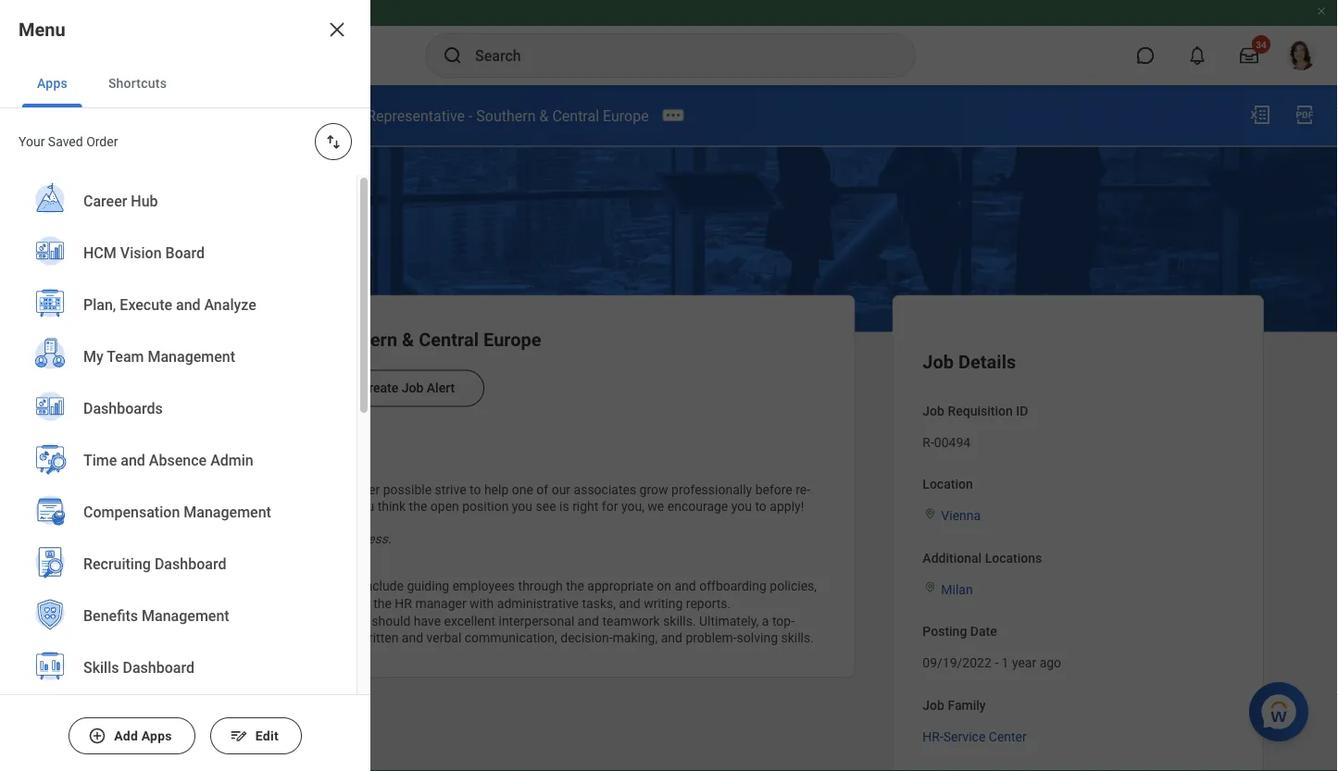 Task type: locate. For each thing, give the bounding box(es) containing it.
1 horizontal spatial of
[[537, 482, 549, 497]]

1 vertical spatial dashboard
[[123, 659, 195, 677]]

0 horizontal spatial europe
[[484, 329, 542, 351]]

job for job details
[[923, 352, 954, 373]]

job for job family
[[923, 698, 945, 714]]

skills
[[83, 659, 119, 677]]

0 vertical spatial details
[[217, 101, 286, 128]]

2 open from the left
[[431, 500, 459, 515]]

plan, execute and analyze link
[[22, 279, 335, 333]]

0 vertical spatial of
[[537, 482, 549, 497]]

0 vertical spatial southern
[[477, 107, 536, 124]]

include
[[362, 579, 404, 594]]

sort image
[[324, 133, 343, 151]]

year
[[1013, 656, 1037, 671]]

0 horizontal spatial central
[[419, 329, 479, 351]]

and up "value"
[[121, 452, 145, 469]]

open
[[251, 500, 280, 515], [431, 500, 459, 515]]

1 horizontal spatial -
[[469, 107, 473, 124]]

0 horizontal spatial with
[[178, 596, 203, 612]]

teamwork
[[603, 614, 660, 629]]

- inside posting date element
[[995, 656, 999, 671]]

tab list
[[0, 59, 371, 108]]

1 horizontal spatial details
[[959, 352, 1017, 373]]

0 vertical spatial &
[[540, 107, 549, 124]]

1 vertical spatial management
[[184, 503, 271, 521]]

management
[[148, 348, 235, 365], [184, 503, 271, 521], [142, 607, 229, 625]]

- inside group
[[310, 329, 317, 351]]

0 horizontal spatial -
[[310, 329, 317, 351]]

menu
[[19, 19, 66, 40]]

milan link
[[942, 578, 974, 597]]

of up current
[[220, 579, 232, 594]]

location image for milan
[[923, 581, 938, 594]]

vision
[[120, 244, 162, 262]]

people
[[128, 532, 167, 547]]

1 vertical spatial &
[[402, 329, 414, 351]]

posting date
[[923, 625, 998, 640]]

0 horizontal spatial southern
[[322, 329, 398, 351]]

r-
[[923, 435, 935, 450]]

staff for 'staff hr representative - southern & central europe' link
[[308, 107, 340, 124]]

with right up
[[178, 596, 203, 612]]

talent
[[178, 500, 211, 515]]

0 vertical spatial europe
[[603, 107, 649, 124]]

0 vertical spatial location image
[[923, 508, 938, 521]]

1 vertical spatial -
[[310, 329, 317, 351]]

1 vertical spatial have
[[288, 631, 316, 646]]

representative down "as" on the left of page
[[161, 631, 243, 646]]

apps
[[37, 76, 68, 91], [142, 729, 172, 744]]

0 vertical spatial representative
[[277, 579, 359, 594]]

southern
[[477, 107, 536, 124], [322, 329, 398, 351]]

central for 'staff hr representative - southern & central europe' link
[[553, 107, 600, 124]]

location image left vienna link
[[923, 508, 938, 521]]

1 vertical spatial posting
[[923, 625, 968, 640]]

view job posting details
[[37, 101, 286, 128]]

southern for staff hr representative - southern & central europe button
[[322, 329, 398, 351]]

our
[[105, 532, 125, 547]]

0 vertical spatial representative
[[367, 107, 465, 124]]

southern for 'staff hr representative - southern & central europe' link
[[477, 107, 536, 124]]

hr
[[344, 107, 364, 124], [150, 329, 175, 351], [257, 579, 274, 594], [395, 596, 412, 612], [240, 614, 257, 629], [141, 631, 158, 646]]

to
[[151, 450, 162, 465], [470, 482, 481, 497], [214, 500, 226, 515], [756, 500, 767, 515]]

communication,
[[465, 631, 558, 646]]

skills. down the top-
[[782, 631, 814, 646]]

dashboard
[[155, 555, 227, 573], [123, 659, 195, 677]]

search image
[[442, 44, 464, 67]]

management for compensation management
[[184, 503, 271, 521]]

staff inside group
[[105, 329, 146, 351]]

1 horizontal spatial with
[[470, 596, 494, 612]]

dashboard inside skills dashboard link
[[123, 659, 195, 677]]

guiding
[[407, 579, 450, 594]]

1 vertical spatial grow
[[640, 482, 669, 497]]

staff hr representative - southern & central europe down search image
[[308, 107, 649, 124]]

value
[[126, 482, 157, 497]]

grow inside we value our talented employees, and whenever possible strive to help one of our associates grow professionally before re cruiting new talent to our open positions. if you think the open position you see is right for you, we encourage you to apply!
[[640, 482, 669, 497]]

staff right my
[[105, 329, 146, 351]]

1 location image from the top
[[923, 508, 938, 521]]

2 horizontal spatial -
[[995, 656, 999, 671]]

skills. down the writing at bottom
[[664, 614, 696, 629]]

- for 'staff hr representative - southern & central europe' link
[[469, 107, 473, 124]]

0 horizontal spatial apps
[[37, 76, 68, 91]]

compensation management link
[[22, 486, 335, 540]]

dashboard down notch
[[123, 659, 195, 677]]

00494
[[935, 435, 971, 450]]

hr-service center link
[[923, 726, 1027, 745]]

1 vertical spatial europe
[[484, 329, 542, 351]]

profile logan mcneil element
[[1276, 35, 1328, 76]]

strive
[[435, 482, 467, 497]]

representative
[[367, 107, 465, 124], [180, 329, 305, 351]]

family
[[948, 698, 987, 714]]

1 vertical spatial apps
[[142, 729, 172, 744]]

location image left milan 'link'
[[923, 581, 938, 594]]

list containing career hub
[[0, 175, 357, 772]]

representative up assisting
[[277, 579, 359, 594]]

staff up sort 'image'
[[308, 107, 340, 124]]

& for 'staff hr representative - southern & central europe' link
[[540, 107, 549, 124]]

job up job requisition id
[[923, 352, 954, 373]]

0 vertical spatial dashboard
[[155, 555, 227, 573]]

1 vertical spatial should
[[246, 631, 285, 646]]

employees, up representative,
[[250, 596, 315, 612]]

central for staff hr representative - southern & central europe button
[[419, 329, 479, 351]]

job left alert
[[402, 381, 424, 396]]

posting up the 09/19/2022
[[923, 625, 968, 640]]

ago
[[1040, 656, 1062, 671]]

1 horizontal spatial grow
[[640, 482, 669, 497]]

help
[[485, 482, 509, 497]]

time
[[83, 452, 117, 469]]

compensation management
[[83, 503, 271, 521]]

0 horizontal spatial staff
[[105, 329, 146, 351]]

1 horizontal spatial representative
[[277, 579, 359, 594]]

posting down shortcuts
[[134, 101, 211, 128]]

x image
[[326, 19, 348, 41]]

our right in
[[318, 532, 337, 547]]

employees, down career?
[[232, 482, 297, 497]]

you down one
[[512, 500, 533, 515]]

1 vertical spatial southern
[[322, 329, 398, 351]]

new
[[151, 500, 175, 515]]

have
[[414, 614, 441, 629], [288, 631, 316, 646]]

job up the hr-
[[923, 698, 945, 714]]

of up see
[[537, 482, 549, 497]]

add apps button
[[69, 718, 195, 755]]

apps up the view
[[37, 76, 68, 91]]

1 vertical spatial representative
[[161, 631, 243, 646]]

management inside my team management link
[[148, 348, 235, 365]]

job requisition id element
[[923, 424, 971, 451]]

dashboard down make
[[155, 555, 227, 573]]

hr down include
[[395, 596, 412, 612]]

0 vertical spatial -
[[469, 107, 473, 124]]

southern inside group
[[322, 329, 398, 351]]

0 vertical spatial apps
[[37, 76, 68, 91]]

0 vertical spatial staff
[[308, 107, 340, 124]]

1
[[1002, 656, 1009, 671]]

&
[[540, 107, 549, 124], [402, 329, 414, 351]]

and left verbal
[[402, 631, 424, 646]]

location image
[[923, 508, 938, 521], [923, 581, 938, 594]]

the down possible
[[409, 500, 427, 515]]

our up our people make all the difference in our success .
[[229, 500, 248, 515]]

list
[[0, 175, 357, 772]]

job up job requisition id element
[[923, 404, 945, 419]]

europe for 'staff hr representative - southern & central europe' link
[[603, 107, 649, 124]]

2 vertical spatial -
[[995, 656, 999, 671]]

0 horizontal spatial of
[[220, 579, 232, 594]]

employees, inside the responsibilities of the hr representative include guiding employees through the appropriate on and offboarding policies, following up with current employees, assisting the hr manager with administrative tasks, and writing reports. to be successful as an hr representative, you should have excellent interpersonal and teamwork skills. ultimately, a top- notch hr representative should have strong written and verbal communication, decision-making, and problem-solving skills.
[[250, 596, 315, 612]]

details inside group
[[959, 352, 1017, 373]]

the up current
[[235, 579, 253, 594]]

details
[[217, 101, 286, 128], [959, 352, 1017, 373]]

1 horizontal spatial posting
[[923, 625, 968, 640]]

dashboards link
[[22, 383, 335, 436]]

execute
[[120, 296, 172, 313]]

hr right an
[[240, 614, 257, 629]]

staff
[[308, 107, 340, 124], [105, 329, 146, 351]]

job
[[91, 101, 129, 128], [923, 352, 954, 373], [402, 381, 424, 396], [923, 404, 945, 419], [923, 698, 945, 714]]

0 horizontal spatial representative
[[180, 329, 305, 351]]

verbal
[[427, 631, 462, 646]]

0 vertical spatial employees,
[[232, 482, 297, 497]]

0 vertical spatial staff hr representative - southern & central europe
[[308, 107, 649, 124]]

apps right add in the bottom left of the page
[[142, 729, 172, 744]]

we
[[648, 500, 665, 515]]

view job posting details main content
[[0, 85, 1339, 772]]

1 horizontal spatial europe
[[603, 107, 649, 124]]

1 horizontal spatial apps
[[142, 729, 172, 744]]

position
[[463, 500, 509, 515]]

possible
[[383, 482, 432, 497]]

1 vertical spatial staff hr representative - southern & central europe
[[105, 329, 542, 351]]

grow
[[165, 450, 194, 465], [640, 482, 669, 497]]

our up new
[[160, 482, 179, 497]]

benefits management
[[83, 607, 229, 625]]

solving
[[737, 631, 778, 646]]

have down manager
[[414, 614, 441, 629]]

date
[[971, 625, 998, 640]]

apply!
[[770, 500, 805, 515]]

problem-
[[686, 631, 737, 646]]

1 vertical spatial of
[[220, 579, 232, 594]]

0 vertical spatial posting
[[134, 101, 211, 128]]

hr down plan, execute and analyze
[[150, 329, 175, 351]]

employees,
[[232, 482, 297, 497], [250, 596, 315, 612]]

0 horizontal spatial representative
[[161, 631, 243, 646]]

hr-service center
[[923, 730, 1027, 745]]

grow left your
[[165, 450, 194, 465]]

1 horizontal spatial representative
[[367, 107, 465, 124]]

2 vertical spatial management
[[142, 607, 229, 625]]

1 horizontal spatial southern
[[477, 107, 536, 124]]

1 vertical spatial central
[[419, 329, 479, 351]]

hr down benefits management
[[141, 631, 158, 646]]

posting
[[134, 101, 211, 128], [923, 625, 968, 640]]

the right all in the bottom of the page
[[222, 532, 240, 547]]

appropriate
[[588, 579, 654, 594]]

strong
[[319, 631, 356, 646]]

1 horizontal spatial &
[[540, 107, 549, 124]]

one
[[512, 482, 534, 497]]

0 horizontal spatial open
[[251, 500, 280, 515]]

apps inside button
[[142, 729, 172, 744]]

staff hr representative - southern & central europe group
[[105, 326, 825, 648]]

0 vertical spatial central
[[553, 107, 600, 124]]

vienna link
[[942, 505, 981, 524]]

representative inside group
[[180, 329, 305, 351]]

0 vertical spatial skills.
[[664, 614, 696, 629]]

banner
[[0, 0, 1339, 85]]

excited
[[105, 450, 147, 465]]

should up written
[[372, 614, 411, 629]]

order
[[86, 134, 118, 149]]

the responsibilities of the hr representative include guiding employees through the appropriate on and offboarding policies, following up with current employees, assisting the hr manager with administrative tasks, and writing reports. to be successful as an hr representative, you should have excellent interpersonal and teamwork skills. ultimately, a top- notch hr representative should have strong written and verbal communication, decision-making, and problem-solving skills.
[[105, 579, 821, 646]]

representative down search image
[[367, 107, 465, 124]]

staff hr representative - southern & central europe inside group
[[105, 329, 542, 351]]

we value our talented employees, and whenever possible strive to help one of our associates grow professionally before re cruiting new talent to our open positions. if you think the open position you see is right for you, we encourage you to apply!
[[105, 482, 811, 515]]

up
[[161, 596, 175, 612]]

1 vertical spatial location image
[[923, 581, 938, 594]]

1 horizontal spatial have
[[414, 614, 441, 629]]

staff hr representative - southern & central europe up create
[[105, 329, 542, 351]]

1 vertical spatial staff
[[105, 329, 146, 351]]

hr down x image
[[344, 107, 364, 124]]

excited to grow your career?
[[105, 450, 270, 465]]

1 horizontal spatial should
[[372, 614, 411, 629]]

skills dashboard
[[83, 659, 195, 677]]

1 horizontal spatial open
[[431, 500, 459, 515]]

the
[[409, 500, 427, 515], [222, 532, 240, 547], [235, 579, 253, 594], [566, 579, 585, 594], [374, 596, 392, 612]]

open down strive
[[431, 500, 459, 515]]

staff hr representative - southern & central europe for 'staff hr representative - southern & central europe' link
[[308, 107, 649, 124]]

& inside group
[[402, 329, 414, 351]]

2 location image from the top
[[923, 581, 938, 594]]

view printable version (pdf) image
[[1295, 104, 1317, 126]]

1 vertical spatial details
[[959, 352, 1017, 373]]

be
[[122, 614, 137, 629]]

0 horizontal spatial have
[[288, 631, 316, 646]]

have down representative,
[[288, 631, 316, 646]]

0 horizontal spatial grow
[[165, 450, 194, 465]]

grow up we on the bottom of page
[[640, 482, 669, 497]]

alert
[[427, 381, 455, 396]]

dashboard inside recruiting dashboard link
[[155, 555, 227, 573]]

1 horizontal spatial central
[[553, 107, 600, 124]]

central inside group
[[419, 329, 479, 351]]

0 vertical spatial grow
[[165, 450, 194, 465]]

open up difference
[[251, 500, 280, 515]]

staff for staff hr representative - southern & central europe button
[[105, 329, 146, 351]]

europe inside group
[[484, 329, 542, 351]]

1 horizontal spatial staff
[[308, 107, 340, 124]]

should down representative,
[[246, 631, 285, 646]]

vienna
[[942, 509, 981, 524]]

board
[[165, 244, 205, 262]]

management inside benefits management 'link'
[[142, 607, 229, 625]]

you down assisting
[[348, 614, 369, 629]]

notch
[[105, 631, 137, 646]]

0 vertical spatial management
[[148, 348, 235, 365]]

and up positions.
[[300, 482, 322, 497]]

admin
[[211, 452, 254, 469]]

export to excel image
[[1250, 104, 1272, 126]]

1 vertical spatial skills.
[[782, 631, 814, 646]]

1 vertical spatial employees,
[[250, 596, 315, 612]]

to right excited
[[151, 450, 162, 465]]

management for benefits management
[[142, 607, 229, 625]]

0 horizontal spatial &
[[402, 329, 414, 351]]

0 horizontal spatial skills.
[[664, 614, 696, 629]]

on
[[657, 579, 672, 594]]

0 vertical spatial should
[[372, 614, 411, 629]]

representative down analyze
[[180, 329, 305, 351]]

with down employees on the bottom left of page
[[470, 596, 494, 612]]

our up is
[[552, 482, 571, 497]]

management inside the 'compensation management' link
[[184, 503, 271, 521]]

1 vertical spatial representative
[[180, 329, 305, 351]]



Task type: describe. For each thing, give the bounding box(es) containing it.
and up decision- on the left of page
[[578, 614, 600, 629]]

in
[[305, 532, 315, 547]]

of inside the responsibilities of the hr representative include guiding employees through the appropriate on and offboarding policies, following up with current employees, assisting the hr manager with administrative tasks, and writing reports. to be successful as an hr representative, you should have excellent interpersonal and teamwork skills. ultimately, a top- notch hr representative should have strong written and verbal communication, decision-making, and problem-solving skills.
[[220, 579, 232, 594]]

excellent
[[444, 614, 496, 629]]

make
[[170, 532, 202, 547]]

shortcuts
[[108, 76, 167, 91]]

absence
[[149, 452, 207, 469]]

time and absence admin link
[[22, 435, 335, 488]]

hcm
[[83, 244, 117, 262]]

the inside we value our talented employees, and whenever possible strive to help one of our associates grow professionally before re cruiting new talent to our open positions. if you think the open position you see is right for you, we encourage you to apply!
[[409, 500, 427, 515]]

job requisition id
[[923, 404, 1029, 419]]

staff hr representative - southern & central europe button
[[105, 329, 542, 351]]

0 horizontal spatial details
[[217, 101, 286, 128]]

1 with from the left
[[178, 596, 203, 612]]

benefits
[[83, 607, 138, 625]]

staff hr representative - southern & central europe for staff hr representative - southern & central europe button
[[105, 329, 542, 351]]

apps inside "button"
[[37, 76, 68, 91]]

of inside we value our talented employees, and whenever possible strive to help one of our associates grow professionally before re cruiting new talent to our open positions. if you think the open position you see is right for you, we encourage you to apply!
[[537, 482, 549, 497]]

career?
[[226, 450, 270, 465]]

to down the before
[[756, 500, 767, 515]]

manager
[[415, 596, 467, 612]]

my team management link
[[22, 331, 335, 385]]

interpersonal
[[499, 614, 575, 629]]

1 open from the left
[[251, 500, 280, 515]]

career hub link
[[22, 175, 335, 229]]

for
[[602, 500, 618, 515]]

reports.
[[686, 596, 731, 612]]

writing
[[644, 596, 683, 612]]

- for staff hr representative - southern & central europe button
[[310, 329, 317, 351]]

your
[[19, 134, 45, 149]]

additional
[[923, 551, 982, 566]]

0 horizontal spatial posting
[[134, 101, 211, 128]]

milan
[[942, 582, 974, 597]]

a
[[762, 614, 770, 629]]

tab list containing apps
[[0, 59, 371, 108]]

re
[[796, 482, 811, 497]]

you right if
[[354, 500, 375, 515]]

an
[[222, 614, 237, 629]]

job up order
[[91, 101, 129, 128]]

09/19/2022 - 1 year ago
[[923, 656, 1062, 671]]

and left analyze
[[176, 296, 201, 313]]

text edit image
[[230, 727, 248, 746]]

the down include
[[374, 596, 392, 612]]

plan,
[[83, 296, 116, 313]]

location image for vienna
[[923, 508, 938, 521]]

you inside the responsibilities of the hr representative include guiding employees through the appropriate on and offboarding policies, following up with current employees, assisting the hr manager with administrative tasks, and writing reports. to be successful as an hr representative, you should have excellent interpersonal and teamwork skills. ultimately, a top- notch hr representative should have strong written and verbal communication, decision-making, and problem-solving skills.
[[348, 614, 369, 629]]

& for staff hr representative - southern & central europe button
[[402, 329, 414, 351]]

written
[[359, 631, 399, 646]]

apps button
[[22, 59, 82, 107]]

following
[[105, 596, 158, 612]]

professionally
[[672, 482, 753, 497]]

job details group
[[923, 348, 1234, 772]]

close environment banner image
[[1317, 6, 1328, 17]]

id
[[1017, 404, 1029, 419]]

you down professionally
[[732, 500, 752, 515]]

dashboard for recruiting dashboard
[[155, 555, 227, 573]]

hub
[[131, 192, 158, 210]]

current
[[206, 596, 247, 612]]

our people make all the difference in our success .
[[105, 532, 392, 547]]

plus circle image
[[88, 727, 107, 746]]

before
[[756, 482, 793, 497]]

europe for staff hr representative - southern & central europe button
[[484, 329, 542, 351]]

notifications large image
[[1189, 46, 1207, 65]]

analyze
[[204, 296, 257, 313]]

career
[[83, 192, 127, 210]]

0 vertical spatial have
[[414, 614, 441, 629]]

create
[[360, 381, 399, 396]]

benefits management link
[[22, 590, 335, 644]]

and inside we value our talented employees, and whenever possible strive to help one of our associates grow professionally before re cruiting new talent to our open positions. if you think the open position you see is right for you, we encourage you to apply!
[[300, 482, 322, 497]]

to
[[105, 614, 119, 629]]

positions.
[[283, 500, 339, 515]]

posting inside the job details group
[[923, 625, 968, 640]]

list inside global navigation dialog
[[0, 175, 357, 772]]

0 horizontal spatial should
[[246, 631, 285, 646]]

.
[[388, 532, 392, 547]]

to up position
[[470, 482, 481, 497]]

time and absence admin
[[83, 452, 254, 469]]

recruiting dashboard
[[83, 555, 227, 573]]

job details button
[[923, 352, 1017, 373]]

whenever
[[325, 482, 380, 497]]

to down talented
[[214, 500, 226, 515]]

representative for staff hr representative - southern & central europe button
[[180, 329, 305, 351]]

locations
[[986, 551, 1043, 566]]

employees
[[453, 579, 515, 594]]

recruiting dashboard link
[[22, 538, 335, 592]]

my
[[83, 348, 104, 365]]

your
[[197, 450, 223, 465]]

employees, inside we value our talented employees, and whenever possible strive to help one of our associates grow professionally before re cruiting new talent to our open positions. if you think the open position you see is right for you, we encourage you to apply!
[[232, 482, 297, 497]]

dashboards
[[83, 400, 163, 417]]

and down the writing at bottom
[[661, 631, 683, 646]]

career hub
[[83, 192, 158, 210]]

staff hr representative - southern & central europe link
[[308, 107, 649, 124]]

job for job requisition id
[[923, 404, 945, 419]]

difference
[[243, 532, 302, 547]]

inbox large image
[[1241, 46, 1259, 65]]

edit
[[256, 729, 279, 744]]

create job alert button
[[331, 370, 485, 407]]

1 horizontal spatial skills.
[[782, 631, 814, 646]]

success
[[340, 532, 388, 547]]

recruiting
[[83, 555, 151, 573]]

representative,
[[260, 614, 345, 629]]

making,
[[613, 631, 658, 646]]

add apps
[[114, 729, 172, 744]]

representative for 'staff hr representative - southern & central europe' link
[[367, 107, 465, 124]]

plan, execute and analyze
[[83, 296, 257, 313]]

job details
[[923, 352, 1017, 373]]

my team management
[[83, 348, 235, 365]]

center
[[989, 730, 1027, 745]]

dashboard for skills dashboard
[[123, 659, 195, 677]]

job inside button
[[402, 381, 424, 396]]

and up teamwork
[[619, 596, 641, 612]]

the
[[105, 579, 126, 594]]

right
[[573, 500, 599, 515]]

and right on
[[675, 579, 697, 594]]

global navigation dialog
[[0, 0, 371, 772]]

saved
[[48, 134, 83, 149]]

assisting
[[318, 596, 370, 612]]

service
[[944, 730, 986, 745]]

associates
[[574, 482, 637, 497]]

you,
[[622, 500, 645, 515]]

posting date element
[[923, 645, 1062, 672]]

2 with from the left
[[470, 596, 494, 612]]

the up 'tasks,'
[[566, 579, 585, 594]]

hr down difference
[[257, 579, 274, 594]]

successful
[[140, 614, 202, 629]]

skills dashboard link
[[22, 642, 335, 696]]

job family
[[923, 698, 987, 714]]



Task type: vqa. For each thing, say whether or not it's contained in the screenshot.
include
yes



